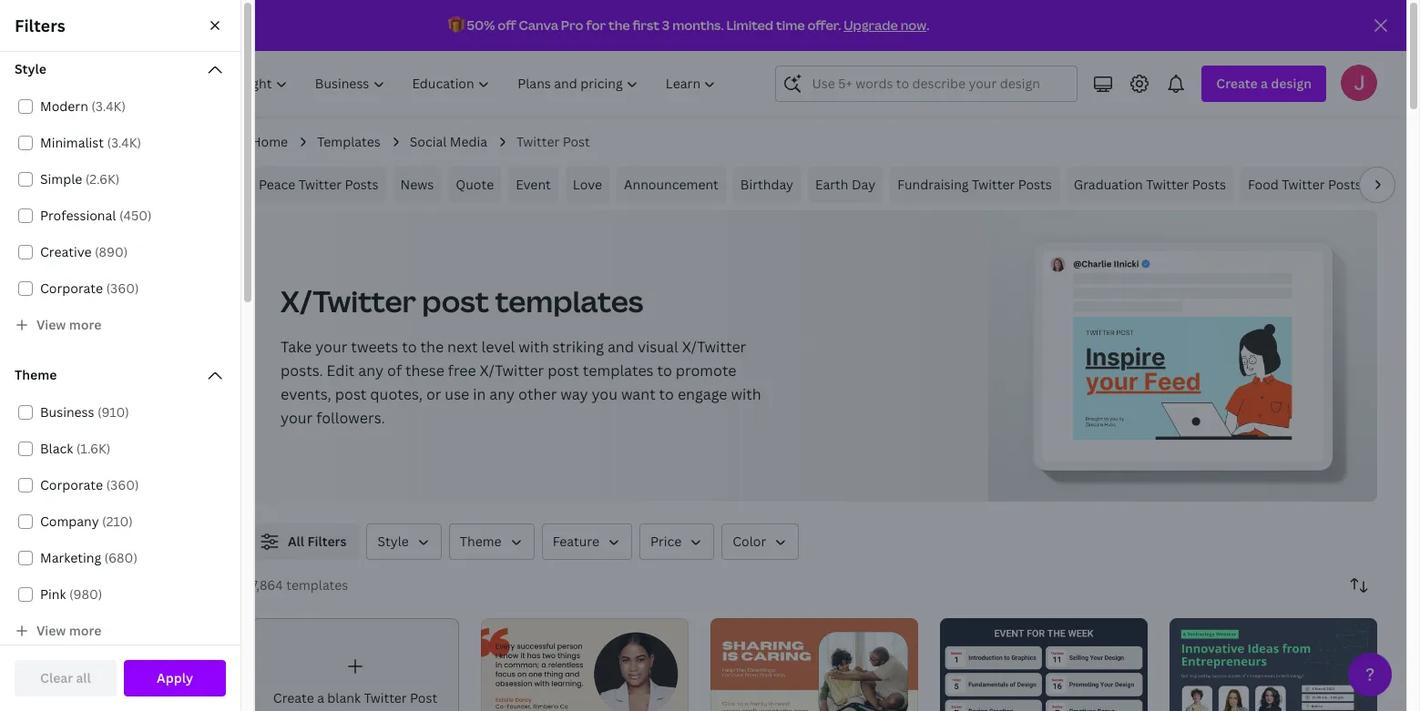 Task type: locate. For each thing, give the bounding box(es) containing it.
posts inside 'link'
[[345, 176, 379, 193]]

corporate down back
[[40, 280, 103, 297]]

food
[[1248, 176, 1279, 193]]

2 view more from the top
[[36, 622, 101, 639]]

theme up business in the left bottom of the page
[[15, 366, 57, 384]]

the inside "take your tweets to the next level with striking and visual x/twitter posts. edit any of these free x/twitter post templates to promote events, post quotes, or use in any other way you want to engage with your followers."
[[420, 337, 444, 357]]

your
[[315, 337, 347, 357], [281, 408, 313, 428]]

1 vertical spatial style
[[378, 533, 409, 550]]

0 vertical spatial theme
[[15, 366, 57, 384]]

style up modern
[[15, 60, 46, 77]]

view for pink (980)
[[36, 622, 66, 639]]

the up these
[[420, 337, 444, 357]]

1 view more from the top
[[36, 316, 101, 333]]

1 vertical spatial with
[[731, 384, 761, 404]]

1 horizontal spatial media
[[450, 133, 487, 150]]

pinterest
[[66, 433, 122, 450]]

x/twitter down the level
[[480, 361, 544, 381]]

theme button
[[449, 524, 534, 560]]

to down visual
[[657, 361, 672, 381]]

free
[[73, 167, 96, 182]]

0 vertical spatial corporate (360)
[[40, 280, 139, 297]]

canva right off
[[519, 16, 558, 34]]

view more down facebook covers
[[36, 316, 101, 333]]

view more for pink
[[36, 622, 101, 639]]

0 horizontal spatial pro
[[152, 207, 173, 224]]

x/twitter post templates image
[[989, 210, 1377, 502], [1074, 317, 1292, 440]]

2 facebook from the top
[[66, 329, 124, 346]]

a
[[102, 618, 109, 635], [317, 690, 324, 707]]

a inside button
[[102, 618, 109, 635]]

view more down pink (980)
[[36, 622, 101, 639]]

pro left for
[[561, 16, 584, 34]]

filters right all
[[307, 533, 347, 550]]

post up love in the left top of the page
[[563, 133, 590, 150]]

1 vertical spatial corporate (360)
[[40, 476, 139, 494]]

style inside button
[[378, 533, 409, 550]]

0 vertical spatial view more button
[[11, 307, 230, 343]]

2 (360) from the top
[[106, 476, 139, 494]]

create inside create a blank twitter post element
[[273, 690, 314, 707]]

twitter
[[517, 133, 560, 150], [299, 176, 342, 193], [972, 176, 1015, 193], [1146, 176, 1189, 193], [1282, 176, 1325, 193], [66, 537, 109, 554], [364, 690, 407, 707]]

ads
[[127, 329, 151, 346], [159, 467, 182, 485]]

0 vertical spatial create
[[58, 618, 99, 635]]

home up the peace at the left of the page
[[251, 133, 288, 150]]

simple (2.6k)
[[40, 170, 120, 188]]

create left blank
[[273, 690, 314, 707]]

a for team
[[102, 618, 109, 635]]

x/twitter up the promote
[[682, 337, 746, 357]]

1 horizontal spatial style
[[378, 533, 409, 550]]

business
[[40, 404, 94, 421]]

0 vertical spatial (360)
[[106, 280, 139, 297]]

earth
[[815, 176, 849, 193]]

0 vertical spatial facebook
[[66, 294, 124, 312]]

(3.4k) up the 1
[[107, 134, 141, 151]]

creative (890)
[[40, 243, 128, 261]]

fundraising
[[898, 176, 969, 193]]

1
[[121, 167, 127, 182]]

post up next
[[422, 282, 489, 321]]

more for pink
[[69, 622, 101, 639]]

7,864
[[251, 577, 283, 594]]

facebook up facebook ads on the top left
[[66, 294, 124, 312]]

social inside social media 'link'
[[410, 133, 447, 150]]

post up way
[[548, 361, 579, 381]]

filters
[[15, 15, 65, 36], [307, 533, 347, 550]]

corporate (360) up animated
[[40, 476, 139, 494]]

post
[[563, 133, 590, 150], [410, 690, 437, 707]]

home up facebook covers link
[[107, 257, 143, 274]]

media down linkedin video ads link
[[168, 502, 206, 519]]

corporate up animated
[[40, 476, 103, 494]]

1 vertical spatial (3.4k)
[[107, 134, 141, 151]]

1 vertical spatial ads
[[159, 467, 182, 485]]

feature button
[[542, 524, 632, 560]]

2 more from the top
[[69, 622, 101, 639]]

take
[[281, 337, 312, 357]]

to right back
[[91, 257, 104, 274]]

1 vertical spatial more
[[69, 622, 101, 639]]

0 horizontal spatial any
[[358, 361, 384, 381]]

twitter up event
[[517, 133, 560, 150]]

view down "pink"
[[36, 622, 66, 639]]

0 vertical spatial ads
[[127, 329, 151, 346]]

with right the level
[[519, 337, 549, 357]]

graduation twitter posts
[[1074, 176, 1226, 193]]

1 horizontal spatial post
[[563, 133, 590, 150]]

posts left graduation
[[1018, 176, 1052, 193]]

0 horizontal spatial style
[[15, 60, 46, 77]]

ads right video
[[159, 467, 182, 485]]

more down (980)
[[69, 622, 101, 639]]

1 vertical spatial filters
[[307, 533, 347, 550]]

1 vertical spatial media
[[168, 502, 206, 519]]

education
[[62, 571, 124, 589]]

business (910)
[[40, 404, 129, 421]]

0 horizontal spatial home
[[107, 257, 143, 274]]

apply button
[[124, 660, 226, 697]]

1 view more button from the top
[[11, 307, 230, 343]]

food twitter posts
[[1248, 176, 1362, 193]]

birthday
[[741, 176, 794, 193]]

twitter down company (210)
[[66, 537, 109, 554]]

1 vertical spatial canva
[[111, 207, 149, 224]]

0 vertical spatial any
[[358, 361, 384, 381]]

1 facebook from the top
[[66, 294, 124, 312]]

modern (3.4k)
[[40, 97, 126, 115]]

0 horizontal spatial social
[[128, 502, 165, 519]]

animated social media link
[[29, 494, 223, 528]]

0 vertical spatial home
[[251, 133, 288, 150]]

view more button
[[11, 307, 230, 343], [11, 613, 230, 650]]

0 vertical spatial post
[[563, 133, 590, 150]]

social up news
[[410, 133, 447, 150]]

any left of
[[358, 361, 384, 381]]

1 vertical spatial view more button
[[11, 613, 230, 650]]

0 vertical spatial view
[[36, 316, 66, 333]]

filters up modern
[[15, 15, 65, 36]]

2 view from the top
[[36, 622, 66, 639]]

1 vertical spatial the
[[420, 337, 444, 357]]

1 corporate (360) from the top
[[40, 280, 139, 297]]

1 horizontal spatial create
[[273, 690, 314, 707]]

(360) down back to home
[[106, 280, 139, 297]]

create a blank twitter post link
[[251, 619, 459, 712]]

0 horizontal spatial filters
[[15, 15, 65, 36]]

1 more from the top
[[69, 316, 101, 333]]

twitter posts
[[66, 537, 146, 554]]

create a blank twitter post element
[[251, 619, 459, 712]]

your down events,
[[281, 408, 313, 428]]

create inside create a team button
[[58, 618, 99, 635]]

0 vertical spatial a
[[102, 618, 109, 635]]

1 horizontal spatial the
[[609, 16, 630, 34]]

more for corporate
[[69, 316, 101, 333]]

media up quote
[[450, 133, 487, 150]]

back to home link
[[15, 248, 237, 284]]

ads down covers
[[127, 329, 151, 346]]

1 horizontal spatial post
[[422, 282, 489, 321]]

1 horizontal spatial theme
[[460, 533, 502, 550]]

create a team
[[58, 618, 144, 635]]

0 horizontal spatial media
[[168, 502, 206, 519]]

1 vertical spatial home
[[107, 257, 143, 274]]

modern
[[40, 97, 88, 115]]

0 horizontal spatial the
[[420, 337, 444, 357]]

0 horizontal spatial canva
[[111, 207, 149, 224]]

a left blank
[[317, 690, 324, 707]]

1 vertical spatial (360)
[[106, 476, 139, 494]]

1 horizontal spatial filters
[[307, 533, 347, 550]]

want
[[621, 384, 656, 404]]

posts right food
[[1328, 176, 1362, 193]]

twitter right fundraising
[[972, 176, 1015, 193]]

with right engage
[[731, 384, 761, 404]]

post right blank
[[410, 690, 437, 707]]

posts
[[345, 176, 379, 193], [1018, 176, 1052, 193], [1192, 176, 1226, 193], [1328, 176, 1362, 193], [112, 537, 146, 554]]

x/twitter up tweets
[[281, 282, 416, 321]]

view down back
[[36, 316, 66, 333]]

0 vertical spatial filters
[[15, 15, 65, 36]]

any right in
[[490, 384, 515, 404]]

1 vertical spatial a
[[317, 690, 324, 707]]

the right for
[[609, 16, 630, 34]]

0 horizontal spatial create
[[58, 618, 99, 635]]

posts left food
[[1192, 176, 1226, 193]]

trash
[[58, 670, 92, 687]]

graduation
[[1074, 176, 1143, 193]]

peace
[[259, 176, 296, 193]]

fundraising twitter posts link
[[890, 167, 1059, 203]]

(2.6k)
[[85, 170, 120, 188]]

1 vertical spatial view
[[36, 622, 66, 639]]

style right all filters
[[378, 533, 409, 550]]

orange and beige elegant curved frames and border financial emergencies fundraising twitter post image
[[711, 618, 918, 712]]

get canva pro
[[85, 207, 173, 224]]

canva
[[519, 16, 558, 34], [111, 207, 149, 224]]

peace twitter posts link
[[251, 167, 386, 203]]

company (210)
[[40, 513, 133, 530]]

take your tweets to the next level with striking and visual x/twitter posts. edit any of these free x/twitter post templates to promote events, post quotes, or use in any other way you want to engage with your followers.
[[281, 337, 761, 428]]

a left team
[[102, 618, 109, 635]]

facebook for facebook covers
[[66, 294, 124, 312]]

1 horizontal spatial canva
[[519, 16, 558, 34]]

1 horizontal spatial any
[[490, 384, 515, 404]]

social down video
[[128, 502, 165, 519]]

0 horizontal spatial a
[[102, 618, 109, 635]]

your up edit in the left of the page
[[315, 337, 347, 357]]

1 horizontal spatial x/twitter
[[480, 361, 544, 381]]

posts for food twitter posts
[[1328, 176, 1362, 193]]

0 horizontal spatial post
[[410, 690, 437, 707]]

posts for fundraising twitter posts
[[1018, 176, 1052, 193]]

1 horizontal spatial pro
[[561, 16, 584, 34]]

social
[[410, 133, 447, 150], [128, 502, 165, 519]]

more down facebook covers
[[69, 316, 101, 333]]

1 view from the top
[[36, 316, 66, 333]]

0 vertical spatial corporate
[[40, 280, 103, 297]]

0 vertical spatial view more
[[36, 316, 101, 333]]

1 vertical spatial pro
[[152, 207, 173, 224]]

social media
[[410, 133, 487, 150]]

0 vertical spatial the
[[609, 16, 630, 34]]

twitter right food
[[1282, 176, 1325, 193]]

(360) up "animated social media" on the left
[[106, 476, 139, 494]]

1 vertical spatial corporate
[[40, 476, 103, 494]]

all
[[76, 670, 91, 687]]

1 vertical spatial your
[[281, 408, 313, 428]]

None search field
[[776, 66, 1078, 102]]

templates down all filters
[[286, 577, 348, 594]]

1 horizontal spatial with
[[731, 384, 761, 404]]

pro right (450)
[[152, 207, 173, 224]]

(1.6k)
[[76, 440, 111, 457]]

0 vertical spatial social
[[410, 133, 447, 150]]

0 horizontal spatial with
[[519, 337, 549, 357]]

2 vertical spatial post
[[335, 384, 367, 404]]

free
[[448, 361, 476, 381]]

posts down (210)
[[112, 537, 146, 554]]

2 view more button from the top
[[11, 613, 230, 650]]

get
[[85, 207, 108, 224]]

0 vertical spatial x/twitter
[[281, 282, 416, 321]]

style inside dropdown button
[[15, 60, 46, 77]]

templates up 'striking'
[[495, 282, 644, 321]]

1 vertical spatial post
[[548, 361, 579, 381]]

2 corporate from the top
[[40, 476, 103, 494]]

post up followers.
[[335, 384, 367, 404]]

1 vertical spatial post
[[410, 690, 437, 707]]

corporate (360)
[[40, 280, 139, 297], [40, 476, 139, 494]]

you
[[592, 384, 618, 404]]

off
[[498, 16, 516, 34]]

(890)
[[95, 243, 128, 261]]

apply
[[157, 670, 193, 687]]

1 vertical spatial social
[[128, 502, 165, 519]]

0 vertical spatial canva
[[519, 16, 558, 34]]

all filters
[[288, 533, 347, 550]]

feature
[[553, 533, 599, 550]]

team
[[113, 618, 144, 635]]

canva right get
[[111, 207, 149, 224]]

theme right style button
[[460, 533, 502, 550]]

1 horizontal spatial social
[[410, 133, 447, 150]]

view
[[36, 316, 66, 333], [36, 622, 66, 639]]

tiktok videos
[[66, 398, 148, 415]]

2 horizontal spatial x/twitter
[[682, 337, 746, 357]]

posts down templates link
[[345, 176, 379, 193]]

corporate (360) down back to home
[[40, 280, 139, 297]]

1 horizontal spatial your
[[315, 337, 347, 357]]

(3.4k) down style dropdown button
[[91, 97, 126, 115]]

0 vertical spatial media
[[450, 133, 487, 150]]

1 horizontal spatial a
[[317, 690, 324, 707]]

event
[[516, 176, 551, 193]]

0 vertical spatial more
[[69, 316, 101, 333]]

color button
[[722, 524, 799, 560]]

back to home
[[58, 257, 143, 274]]

1 vertical spatial facebook
[[66, 329, 124, 346]]

1 vertical spatial view more
[[36, 622, 101, 639]]

view for corporate (360)
[[36, 316, 66, 333]]

minimalist (3.4k)
[[40, 134, 141, 151]]

templates down the "and"
[[583, 361, 654, 381]]

facebook down facebook covers
[[66, 329, 124, 346]]

(360)
[[106, 280, 139, 297], [106, 476, 139, 494]]

these
[[405, 361, 444, 381]]

🎁 50% off canva pro for the first 3 months. limited time offer. upgrade now .
[[448, 16, 930, 34]]

color
[[733, 533, 766, 550]]

0 horizontal spatial theme
[[15, 366, 57, 384]]

1 vertical spatial theme
[[460, 533, 502, 550]]

1 vertical spatial templates
[[583, 361, 654, 381]]

create down (980)
[[58, 618, 99, 635]]

0 vertical spatial style
[[15, 60, 46, 77]]

0 vertical spatial (3.4k)
[[91, 97, 126, 115]]

1 vertical spatial create
[[273, 690, 314, 707]]

green professional technology webinar twitter post image
[[1170, 618, 1377, 712]]

food twitter posts link
[[1241, 167, 1369, 203]]

trash link
[[15, 660, 237, 697]]

twitter right the peace at the left of the page
[[299, 176, 342, 193]]

videos
[[107, 398, 148, 415]]

create for create a blank twitter post
[[273, 690, 314, 707]]

engage
[[678, 384, 727, 404]]



Task type: describe. For each thing, give the bounding box(es) containing it.
birthday link
[[733, 167, 801, 203]]

twitter right blank
[[364, 690, 407, 707]]

a for blank
[[317, 690, 324, 707]]

0 vertical spatial pro
[[561, 16, 584, 34]]

navy blue event list reminder twitter post image
[[940, 618, 1148, 712]]

twitter right graduation
[[1146, 176, 1189, 193]]

event link
[[509, 167, 558, 203]]

theme inside dropdown button
[[15, 366, 57, 384]]

pinterest pins
[[66, 433, 151, 450]]

fundraising twitter posts
[[898, 176, 1052, 193]]

2 corporate (360) from the top
[[40, 476, 139, 494]]

price button
[[640, 524, 714, 560]]

announcement link
[[617, 167, 726, 203]]

pinterest pins link
[[29, 425, 223, 459]]

1 vertical spatial any
[[490, 384, 515, 404]]

home inside back to home link
[[107, 257, 143, 274]]

all filters button
[[251, 524, 359, 560]]

view more button for (360)
[[11, 307, 230, 343]]

quote link
[[449, 167, 501, 203]]

facebook ads link
[[29, 321, 223, 355]]

1 horizontal spatial home
[[251, 133, 288, 150]]

to up these
[[402, 337, 417, 357]]

love link
[[566, 167, 610, 203]]

(210)
[[102, 513, 133, 530]]

graduation twitter posts link
[[1067, 167, 1233, 203]]

simple
[[40, 170, 82, 188]]

(3.4k) for modern (3.4k)
[[91, 97, 126, 115]]

way
[[560, 384, 588, 404]]

edit
[[327, 361, 355, 381]]

1 horizontal spatial ads
[[159, 467, 182, 485]]

posts.
[[281, 361, 323, 381]]

offer.
[[808, 16, 841, 34]]

0 vertical spatial templates
[[495, 282, 644, 321]]

•
[[100, 167, 104, 182]]

events,
[[281, 384, 331, 404]]

1 (360) from the top
[[106, 280, 139, 297]]

facebook for facebook ads
[[66, 329, 124, 346]]

🎁
[[448, 16, 464, 34]]

limited
[[726, 16, 774, 34]]

templates inside "take your tweets to the next level with striking and visual x/twitter posts. edit any of these free x/twitter post templates to promote events, post quotes, or use in any other way you want to engage with your followers."
[[583, 361, 654, 381]]

company
[[40, 513, 99, 530]]

clear
[[40, 670, 73, 687]]

home link
[[251, 132, 288, 152]]

canva inside 'button'
[[111, 207, 149, 224]]

minimalist
[[40, 134, 104, 151]]

linkedin
[[66, 467, 118, 485]]

marketing
[[40, 549, 101, 567]]

style button
[[367, 524, 442, 560]]

media inside animated social media link
[[168, 502, 206, 519]]

months.
[[672, 16, 724, 34]]

animated
[[66, 502, 125, 519]]

tiktok videos link
[[29, 390, 223, 425]]

0 horizontal spatial ads
[[127, 329, 151, 346]]

templates
[[317, 133, 381, 150]]

top level navigation element
[[160, 66, 732, 102]]

facebook covers link
[[29, 286, 223, 321]]

tweets
[[351, 337, 398, 357]]

(980)
[[69, 586, 102, 603]]

twitter post
[[517, 133, 590, 150]]

linkedin video ads
[[66, 467, 182, 485]]

(680)
[[104, 549, 138, 567]]

0 horizontal spatial your
[[281, 408, 313, 428]]

pro inside 'button'
[[152, 207, 173, 224]]

social inside animated social media link
[[128, 502, 165, 519]]

news
[[400, 176, 434, 193]]

earth day link
[[808, 167, 883, 203]]

promote
[[676, 361, 737, 381]]

(910)
[[97, 404, 129, 421]]

professional
[[40, 207, 116, 224]]

posts for peace twitter posts
[[345, 176, 379, 193]]

2 vertical spatial templates
[[286, 577, 348, 594]]

facebook covers
[[66, 294, 170, 312]]

view more button for (980)
[[11, 613, 230, 650]]

first
[[633, 16, 660, 34]]

next
[[447, 337, 478, 357]]

for
[[586, 16, 606, 34]]

theme inside button
[[460, 533, 502, 550]]

3
[[662, 16, 670, 34]]

video
[[121, 467, 156, 485]]

filters inside button
[[307, 533, 347, 550]]

linkedin video ads link
[[29, 459, 223, 494]]

social media link
[[410, 132, 487, 152]]

0 vertical spatial post
[[422, 282, 489, 321]]

covers
[[127, 294, 170, 312]]

2 vertical spatial x/twitter
[[480, 361, 544, 381]]

create for create a team
[[58, 618, 99, 635]]

orange minimalist motivational quote twitter post image
[[481, 618, 689, 712]]

and
[[608, 337, 634, 357]]

of
[[387, 361, 402, 381]]

posts for graduation twitter posts
[[1192, 176, 1226, 193]]

creative
[[40, 243, 92, 261]]

quotes,
[[370, 384, 423, 404]]

peace twitter posts
[[259, 176, 379, 193]]

1 corporate from the top
[[40, 280, 103, 297]]

(450)
[[119, 207, 152, 224]]

7,864 templates
[[251, 577, 348, 594]]

media inside social media 'link'
[[450, 133, 487, 150]]

quote
[[456, 176, 494, 193]]

templates link
[[317, 132, 381, 152]]

get canva pro button
[[15, 199, 237, 233]]

back
[[58, 257, 88, 274]]

0 horizontal spatial post
[[335, 384, 367, 404]]

(3.4k) for minimalist (3.4k)
[[107, 134, 141, 151]]

or
[[426, 384, 441, 404]]

pink
[[40, 586, 66, 603]]

x/twitter post templates
[[281, 282, 644, 321]]

view more for corporate
[[36, 316, 101, 333]]

50%
[[467, 16, 495, 34]]

2 horizontal spatial post
[[548, 361, 579, 381]]

black
[[40, 440, 73, 457]]

0 horizontal spatial x/twitter
[[281, 282, 416, 321]]

twitter inside 'link'
[[299, 176, 342, 193]]

create a blank twitter post
[[273, 690, 437, 707]]

visual
[[638, 337, 678, 357]]

now
[[901, 16, 927, 34]]

1 vertical spatial x/twitter
[[682, 337, 746, 357]]

0 vertical spatial with
[[519, 337, 549, 357]]

education link
[[55, 563, 212, 598]]

style button
[[4, 52, 237, 88]]

day
[[852, 176, 876, 193]]

0 vertical spatial your
[[315, 337, 347, 357]]

to right want
[[659, 384, 674, 404]]

love
[[573, 176, 602, 193]]

clear all button
[[15, 660, 117, 697]]

striking
[[553, 337, 604, 357]]



Task type: vqa. For each thing, say whether or not it's contained in the screenshot.
first the "Corporate (360)"
yes



